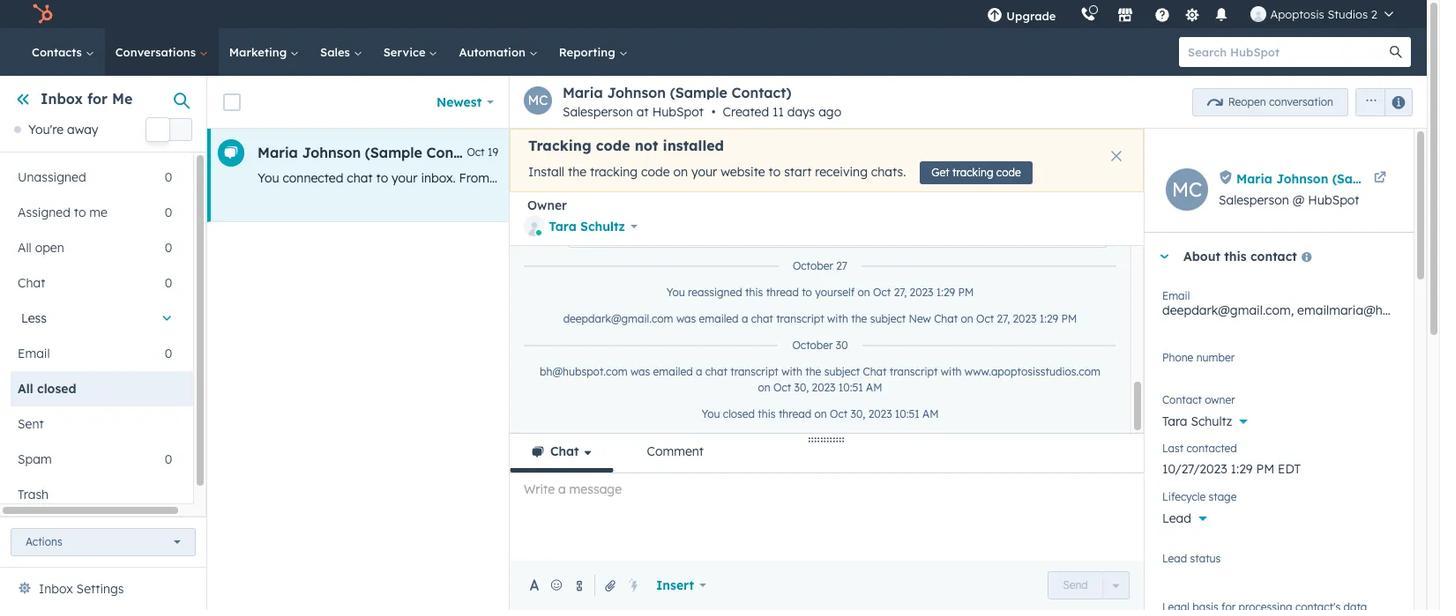 Task type: locate. For each thing, give the bounding box(es) containing it.
0 horizontal spatial (sample
[[365, 144, 422, 161]]

1 horizontal spatial maria johnson (sample contact)
[[1237, 171, 1440, 187]]

0 horizontal spatial tara
[[549, 219, 577, 235]]

on left will
[[673, 164, 688, 180]]

inbox inside "inbox settings" link
[[39, 581, 73, 597]]

emailed for deepdark@gmail.com
[[699, 312, 739, 325]]

1 horizontal spatial email
[[1163, 289, 1190, 303]]

code right next:
[[997, 166, 1021, 179]]

2 vertical spatial you
[[702, 408, 720, 421]]

stage
[[1209, 490, 1237, 504]]

lead left status at the right
[[1163, 552, 1187, 565]]

2023 up new
[[910, 286, 934, 299]]

for
[[87, 90, 108, 108]]

0 horizontal spatial you
[[258, 170, 279, 186]]

deepdark@gmail.com was emailed a chat transcript with the subject new chat on oct 27, 2023 1:29 pm
[[563, 312, 1077, 325]]

maria
[[563, 84, 603, 101], [258, 144, 298, 161], [1237, 171, 1273, 187]]

upgrade image
[[987, 8, 1003, 24]]

was down "reassigned"
[[676, 312, 696, 325]]

hubspot down maria johnson (sample contact) link
[[1308, 192, 1360, 208]]

transcript up you closed this thread on oct 30, 2023 10:51 am at bottom
[[731, 365, 779, 378]]

1 all from the top
[[18, 240, 32, 256]]

to inside 'tracking code not installed' alert
[[769, 164, 781, 180]]

tara schultz image
[[1251, 6, 1267, 22]]

0 for unassigned
[[165, 170, 172, 186]]

1 horizontal spatial subject
[[870, 312, 906, 325]]

1 horizontal spatial website
[[721, 164, 765, 180]]

get tracking code button
[[920, 161, 1033, 184]]

0 horizontal spatial was
[[631, 365, 650, 378]]

2 0 from the top
[[165, 205, 172, 221]]

sent button
[[11, 407, 172, 442]]

all left open
[[18, 240, 32, 256]]

the right install
[[568, 164, 587, 180]]

with left the www.apoptosisstudios.com on the bottom of the page
[[941, 365, 962, 378]]

30, up you closed this thread on oct 30, 2023 10:51 am at bottom
[[794, 381, 809, 394]]

website left will
[[649, 170, 694, 186]]

owner
[[527, 198, 567, 213]]

inbox
[[41, 90, 83, 108], [39, 581, 73, 597]]

2 vertical spatial johnson
[[1276, 171, 1329, 187]]

automation link
[[448, 28, 548, 76]]

the
[[568, 164, 587, 180], [1280, 170, 1299, 186], [851, 312, 867, 325], [806, 365, 822, 378]]

maria down reporting
[[563, 84, 603, 101]]

last contacted
[[1163, 442, 1237, 455]]

2 october from the top
[[792, 339, 833, 352]]

oct up you closed this thread on oct 30, 2023 10:51 am at bottom
[[774, 381, 791, 394]]

tara schultz down owner
[[549, 219, 625, 235]]

on inside bh@hubspot.com was emailed a chat transcript with the subject chat transcript with www.apoptosisstudios.com on oct 30, 2023 10:51 am
[[758, 381, 771, 394]]

was
[[676, 312, 696, 325], [631, 365, 650, 378]]

thread down bh@hubspot.com was emailed a chat transcript with the subject chat transcript with www.apoptosisstudios.com on oct 30, 2023 10:51 am
[[779, 408, 812, 421]]

you up "comment"
[[702, 408, 720, 421]]

transcript for chat transcript with www.apoptosisstudios.com
[[731, 365, 779, 378]]

sales link
[[310, 28, 373, 76]]

0 horizontal spatial tara schultz
[[549, 219, 625, 235]]

0 vertical spatial subject
[[870, 312, 906, 325]]

1 horizontal spatial johnson
[[607, 84, 666, 101]]

inbox left settings
[[39, 581, 73, 597]]

you left "reassigned"
[[667, 286, 685, 299]]

tracking right get
[[953, 166, 994, 179]]

on up you closed this thread on oct 30, 2023 10:51 am at bottom
[[758, 381, 771, 394]]

this right "reassigned"
[[745, 286, 763, 299]]

the down october 30
[[806, 365, 822, 378]]

0 horizontal spatial 27,
[[894, 286, 907, 299]]

2 all from the top
[[18, 381, 33, 397]]

2 vertical spatial maria
[[1237, 171, 1273, 187]]

lifecycle
[[1163, 490, 1206, 504]]

this down bh@hubspot.com was emailed a chat transcript with the subject chat transcript with www.apoptosisstudios.com on oct 30, 2023 10:51 am
[[758, 408, 776, 421]]

0 vertical spatial 30,
[[794, 381, 809, 394]]

to left start
[[769, 164, 781, 180]]

chat down bh@hubspot.com
[[550, 444, 579, 460]]

pm
[[958, 286, 974, 299], [1062, 312, 1077, 325]]

0 horizontal spatial 10:51
[[839, 381, 863, 394]]

27, right yourself
[[894, 286, 907, 299]]

code left is
[[1353, 170, 1382, 186]]

email down caret icon
[[1163, 289, 1190, 303]]

maria johnson (sample contact)
[[258, 144, 486, 161], [1237, 171, 1440, 187]]

27, up the www.apoptosisstudios.com on the bottom of the page
[[997, 312, 1010, 325]]

oct right yourself
[[873, 286, 891, 299]]

1 vertical spatial tara schultz button
[[1163, 404, 1396, 433]]

6 0 from the top
[[165, 452, 172, 468]]

0 vertical spatial thread
[[766, 286, 799, 299]]

0 vertical spatial maria
[[563, 84, 603, 101]]

3 0 from the top
[[165, 240, 172, 256]]

1 horizontal spatial tara schultz button
[[1163, 404, 1396, 433]]

1 vertical spatial schultz
[[1191, 414, 1233, 430]]

menu containing apoptosis studios 2
[[975, 0, 1406, 28]]

(sample
[[670, 84, 728, 101], [365, 144, 422, 161], [1332, 171, 1383, 187]]

1 horizontal spatial tara
[[1163, 414, 1188, 430]]

your left inbox.
[[392, 170, 418, 186]]

oct
[[467, 146, 485, 159], [873, 286, 891, 299], [976, 312, 994, 325], [774, 381, 791, 394], [830, 408, 848, 421]]

tara schultz button for owner
[[524, 213, 637, 240]]

all inside button
[[18, 381, 33, 397]]

0 vertical spatial johnson
[[607, 84, 666, 101]]

a inside bh@hubspot.com was emailed a chat transcript with the subject chat transcript with www.apoptosisstudios.com on oct 30, 2023 10:51 am
[[696, 365, 702, 378]]

this right about
[[1225, 249, 1247, 265]]

on down bh@hubspot.com was emailed a chat transcript with the subject chat transcript with www.apoptosisstudios.com on oct 30, 2023 10:51 am
[[815, 408, 827, 421]]

get tracking code
[[932, 166, 1021, 179]]

to
[[769, 164, 781, 180], [376, 170, 388, 186], [933, 170, 945, 186], [74, 205, 86, 221], [802, 286, 812, 299]]

with
[[827, 312, 848, 325], [782, 365, 803, 378], [941, 365, 962, 378]]

october down the deepdark@gmail.com was emailed a chat transcript with the subject new chat on oct 27, 2023 1:29 pm at the bottom
[[792, 339, 833, 352]]

main content
[[207, 0, 1440, 610]]

0 horizontal spatial a
[[696, 365, 702, 378]]

was inside bh@hubspot.com was emailed a chat transcript with the subject chat transcript with www.apoptosisstudios.com on oct 30, 2023 10:51 am
[[631, 365, 650, 378]]

oct down bh@hubspot.com was emailed a chat transcript with the subject chat transcript with www.apoptosisstudios.com on oct 30, 2023 10:51 am
[[830, 408, 848, 421]]

0 vertical spatial am
[[866, 381, 882, 394]]

tara schultz button down chats
[[524, 213, 637, 240]]

inbox settings
[[39, 581, 124, 597]]

1 horizontal spatial any
[[1183, 170, 1205, 186]]

subject for chat
[[824, 365, 860, 378]]

0 horizontal spatial 30,
[[794, 381, 809, 394]]

tracking code not installed
[[528, 137, 724, 154]]

you closed this thread on oct 30, 2023 10:51 am
[[702, 408, 939, 421]]

2 horizontal spatial tracking
[[1302, 170, 1350, 186]]

closed
[[37, 381, 76, 397], [723, 408, 755, 421]]

0 horizontal spatial johnson
[[302, 144, 361, 161]]

with down october 30
[[782, 365, 803, 378]]

0 vertical spatial send
[[1053, 170, 1083, 186]]

0 horizontal spatial email
[[18, 346, 50, 362]]

maria johnson (sample contact) salesperson at hubspot • created 11 days ago
[[563, 84, 842, 120]]

1 horizontal spatial your
[[620, 170, 646, 186]]

settings link
[[1181, 5, 1204, 23]]

contact) inside live chat from maria johnson (sample contact) with context you connected chat to your inbox.
from now on, any chats on your website will appear here. choose what you&#x27;d like to do next:

try it out 
send a test chat from any page where the tracking code is ins row
[[427, 144, 486, 161]]

close image
[[1111, 151, 1122, 161]]

less
[[21, 311, 47, 327]]

was for deepdark@gmail.com
[[676, 312, 696, 325]]

0 horizontal spatial your
[[392, 170, 418, 186]]

1 horizontal spatial a
[[742, 312, 748, 325]]

about
[[1184, 249, 1221, 265]]

you
[[258, 170, 279, 186], [667, 286, 685, 299], [702, 408, 720, 421]]

emailed down "reassigned"
[[699, 312, 739, 325]]

(sample up inbox.
[[365, 144, 422, 161]]

1 vertical spatial email
[[18, 346, 50, 362]]

all up sent
[[18, 381, 33, 397]]

the inside row
[[1280, 170, 1299, 186]]

0 for spam
[[165, 452, 172, 468]]

0 vertical spatial tara
[[549, 219, 577, 235]]

days
[[787, 104, 815, 120]]

tracking up @
[[1302, 170, 1350, 186]]

2 horizontal spatial a
[[1086, 170, 1094, 186]]

1 horizontal spatial with
[[827, 312, 848, 325]]

thread up the deepdark@gmail.com was emailed a chat transcript with the subject new chat on oct 27, 2023 1:29 pm at the bottom
[[766, 286, 799, 299]]

(sample up •
[[670, 84, 728, 101]]

tracking down tracking code not installed
[[590, 164, 638, 180]]

0 for chat
[[165, 276, 172, 291]]

1 horizontal spatial tara schultz
[[1163, 414, 1233, 430]]

1 vertical spatial was
[[631, 365, 650, 378]]

email for email deepdark@gmail.com, emailmaria@hubspot.com
[[1163, 289, 1190, 303]]

on
[[673, 164, 688, 180], [602, 170, 616, 186], [858, 286, 870, 299], [961, 312, 974, 325], [758, 381, 771, 394], [815, 408, 827, 421]]

reporting link
[[548, 28, 638, 76]]

0 horizontal spatial emailed
[[653, 365, 693, 378]]

tracking inside get tracking code button
[[953, 166, 994, 179]]

tara down contact
[[1163, 414, 1188, 430]]

maria up connected
[[258, 144, 298, 161]]

1 vertical spatial maria johnson (sample contact)
[[1237, 171, 1440, 187]]

chat up you closed this thread on oct 30, 2023 10:51 am at bottom
[[863, 365, 887, 378]]

0 horizontal spatial with
[[782, 365, 803, 378]]

4 0 from the top
[[165, 276, 172, 291]]

tracking
[[528, 137, 592, 154]]

lead for lead
[[1163, 511, 1192, 527]]

0 horizontal spatial contact)
[[427, 144, 486, 161]]

1 october from the top
[[793, 259, 833, 273]]

19
[[488, 146, 498, 159]]

october for october 27
[[793, 259, 833, 273]]

2023 down bh@hubspot.com was emailed a chat transcript with the subject chat transcript with www.apoptosisstudios.com on oct 30, 2023 10:51 am
[[868, 408, 892, 421]]

all
[[18, 240, 32, 256], [18, 381, 33, 397]]

maria johnson (sample contact) up connected
[[258, 144, 486, 161]]

2023 up the www.apoptosisstudios.com on the bottom of the page
[[1013, 312, 1037, 325]]

0 vertical spatial hubspot
[[652, 104, 704, 120]]

1 vertical spatial johnson
[[302, 144, 361, 161]]

all open
[[18, 240, 64, 256]]

the up salesperson @ hubspot
[[1280, 170, 1299, 186]]

0 horizontal spatial tracking
[[590, 164, 638, 180]]

oct left 19
[[467, 146, 485, 159]]

1 horizontal spatial closed
[[723, 408, 755, 421]]

salesperson up tracking code not installed
[[563, 104, 633, 120]]

chat inside bh@hubspot.com was emailed a chat transcript with the subject chat transcript with www.apoptosisstudios.com on oct 30, 2023 10:51 am
[[705, 365, 728, 378]]

0 vertical spatial schultz
[[580, 219, 625, 235]]

with down yourself
[[827, 312, 848, 325]]

you left connected
[[258, 170, 279, 186]]

code
[[596, 137, 630, 154], [641, 164, 670, 180], [997, 166, 1021, 179], [1353, 170, 1382, 186]]

chats
[[566, 170, 598, 186]]

0 vertical spatial 27,
[[894, 286, 907, 299]]

Last contacted text field
[[1163, 452, 1396, 481]]

a for oct 30, 2023 10:51 am
[[696, 365, 702, 378]]

0 horizontal spatial any
[[541, 170, 563, 186]]

0 vertical spatial email
[[1163, 289, 1190, 303]]

subject inside bh@hubspot.com was emailed a chat transcript with the subject chat transcript with www.apoptosisstudios.com on oct 30, 2023 10:51 am
[[824, 365, 860, 378]]

appear
[[719, 170, 761, 186]]

0 horizontal spatial closed
[[37, 381, 76, 397]]

email deepdark@gmail.com, emailmaria@hubspot.com
[[1163, 289, 1440, 318]]

1 horizontal spatial maria
[[563, 84, 603, 101]]

marketplaces button
[[1107, 0, 1144, 28]]

inbox settings link
[[39, 579, 124, 600]]

service link
[[373, 28, 448, 76]]

0 vertical spatial you
[[258, 170, 279, 186]]

subject
[[870, 312, 906, 325], [824, 365, 860, 378]]

your down installed
[[691, 164, 717, 180]]

(sample left is
[[1332, 171, 1383, 187]]

johnson up @
[[1276, 171, 1329, 187]]

subject for new
[[870, 312, 906, 325]]

you're
[[28, 122, 64, 138]]

code inside button
[[997, 166, 1021, 179]]

code left not
[[596, 137, 630, 154]]

1 vertical spatial hubspot
[[1308, 192, 1360, 208]]

schultz down owner
[[1191, 414, 1233, 430]]

closed inside button
[[37, 381, 76, 397]]

calling icon image
[[1081, 7, 1097, 23]]

website right will
[[721, 164, 765, 180]]

this
[[1225, 249, 1247, 265], [745, 286, 763, 299], [758, 408, 776, 421]]

assigned
[[18, 205, 70, 221]]

a
[[1086, 170, 1094, 186], [742, 312, 748, 325], [696, 365, 702, 378]]

october
[[793, 259, 833, 273], [792, 339, 833, 352]]

all for all open
[[18, 240, 32, 256]]

0 vertical spatial this
[[1225, 249, 1247, 265]]

0
[[165, 170, 172, 186], [165, 205, 172, 221], [165, 240, 172, 256], [165, 276, 172, 291], [165, 346, 172, 362], [165, 452, 172, 468]]

closed up comment button
[[723, 408, 755, 421]]

closed up sent
[[37, 381, 76, 397]]

email down less
[[18, 346, 50, 362]]

away
[[67, 122, 98, 138]]

closed inside 'main content'
[[723, 408, 755, 421]]

emailed down the deepdark@gmail.com
[[653, 365, 693, 378]]

send inside button
[[1063, 579, 1088, 592]]

am
[[866, 381, 882, 394], [923, 408, 939, 421]]

30, inside bh@hubspot.com was emailed a chat transcript with the subject chat transcript with www.apoptosisstudios.com on oct 30, 2023 10:51 am
[[794, 381, 809, 394]]

inbox.
[[421, 170, 456, 186]]

me
[[89, 205, 108, 221]]

reassigned
[[688, 286, 742, 299]]

email inside email deepdark@gmail.com, emailmaria@hubspot.com
[[1163, 289, 1190, 303]]

0 vertical spatial contact)
[[732, 84, 792, 101]]

1 vertical spatial (sample
[[365, 144, 422, 161]]

emailed inside bh@hubspot.com was emailed a chat transcript with the subject chat transcript with www.apoptosisstudios.com on oct 30, 2023 10:51 am
[[653, 365, 693, 378]]

this for you reassigned this thread to yourself on oct 27, 2023 1:29 pm
[[745, 286, 763, 299]]

tara schultz down the contact owner
[[1163, 414, 1233, 430]]

inbox up you're away
[[41, 90, 83, 108]]

transcript down you reassigned this thread to yourself on oct 27, 2023 1:29 pm
[[776, 312, 824, 325]]

open
[[35, 240, 64, 256]]

1 horizontal spatial emailed
[[699, 312, 739, 325]]

30, down bh@hubspot.com was emailed a chat transcript with the subject chat transcript with www.apoptosisstudios.com on oct 30, 2023 10:51 am
[[851, 408, 866, 421]]

insert
[[656, 578, 694, 594]]

bh@hubspot.com
[[540, 365, 628, 378]]

0 vertical spatial lead
[[1163, 511, 1192, 527]]

hubspot right at
[[652, 104, 704, 120]]

1 horizontal spatial pm
[[1062, 312, 1077, 325]]

you inside row
[[258, 170, 279, 186]]

tracking code not installed alert
[[510, 129, 1144, 192]]

0 vertical spatial tara schultz button
[[524, 213, 637, 240]]

thread for to
[[766, 286, 799, 299]]

tara schultz button up 'last contacted' text field
[[1163, 404, 1396, 433]]

last
[[1163, 442, 1184, 455]]

1 horizontal spatial (sample
[[670, 84, 728, 101]]

all for all closed
[[18, 381, 33, 397]]

0 vertical spatial 1:29
[[937, 286, 955, 299]]

johnson inside row
[[302, 144, 361, 161]]

0 vertical spatial 10:51
[[839, 381, 863, 394]]

actions button
[[11, 528, 196, 557]]

0 vertical spatial pm
[[958, 286, 974, 299]]

1 horizontal spatial am
[[923, 408, 939, 421]]

with for chat
[[782, 365, 803, 378]]

a inside row
[[1086, 170, 1094, 186]]

group
[[1349, 88, 1413, 116]]

1 vertical spatial this
[[745, 286, 763, 299]]

new
[[909, 312, 931, 325]]

chat
[[18, 276, 45, 291], [934, 312, 958, 325], [863, 365, 887, 378], [550, 444, 579, 460]]

1 vertical spatial 10:51
[[895, 408, 920, 421]]

0 vertical spatial emailed
[[699, 312, 739, 325]]

0 for all open
[[165, 240, 172, 256]]

0 horizontal spatial subject
[[824, 365, 860, 378]]

send inside row
[[1053, 170, 1083, 186]]

0 horizontal spatial tara schultz button
[[524, 213, 637, 240]]

transcript down new
[[890, 365, 938, 378]]

you reassigned this thread to yourself on oct 27, 2023 1:29 pm
[[667, 286, 974, 299]]

1 0 from the top
[[165, 170, 172, 186]]

0 horizontal spatial 1:29
[[937, 286, 955, 299]]

on right new
[[961, 312, 974, 325]]

was right bh@hubspot.com
[[631, 365, 650, 378]]

0 vertical spatial inbox
[[41, 90, 83, 108]]

salesperson down where
[[1219, 192, 1289, 208]]

settings image
[[1185, 7, 1200, 23]]

main content containing maria johnson (sample contact)
[[207, 0, 1440, 610]]

october up you reassigned this thread to yourself on oct 27, 2023 1:29 pm
[[793, 259, 833, 273]]

on right chats
[[602, 170, 616, 186]]

johnson inside "maria johnson (sample contact) salesperson at hubspot • created 11 days ago"
[[607, 84, 666, 101]]

subject left new
[[870, 312, 906, 325]]

0 vertical spatial was
[[676, 312, 696, 325]]

schultz down chats
[[580, 219, 625, 235]]

hubspot image
[[32, 4, 53, 25]]

inbox for inbox settings
[[39, 581, 73, 597]]

0 horizontal spatial am
[[866, 381, 882, 394]]

automation
[[459, 45, 529, 59]]

your down tracking code not installed
[[620, 170, 646, 186]]

2 vertical spatial (sample
[[1332, 171, 1383, 187]]

chat down "reassigned"
[[705, 365, 728, 378]]

1 vertical spatial october
[[792, 339, 833, 352]]

the inside 'tracking code not installed' alert
[[568, 164, 587, 180]]

chat inside button
[[550, 444, 579, 460]]

receiving
[[815, 164, 868, 180]]

1 vertical spatial contact)
[[427, 144, 486, 161]]

5 0 from the top
[[165, 346, 172, 362]]

you're away
[[28, 122, 98, 138]]

2 lead from the top
[[1163, 552, 1187, 565]]

(sample inside "maria johnson (sample contact) salesperson at hubspot • created 11 days ago"
[[670, 84, 728, 101]]

1 lead from the top
[[1163, 511, 1192, 527]]

1 vertical spatial maria
[[258, 144, 298, 161]]

2023 inside bh@hubspot.com was emailed a chat transcript with the subject chat transcript with www.apoptosisstudios.com on oct 30, 2023 10:51 am
[[812, 381, 836, 394]]

menu item
[[1069, 0, 1072, 28]]

1 vertical spatial 27,
[[997, 312, 1010, 325]]

october for october 30
[[792, 339, 833, 352]]

maria johnson (sample contact) up @
[[1237, 171, 1440, 187]]

out
[[1031, 170, 1050, 186]]

on inside live chat from maria johnson (sample contact) with context you connected chat to your inbox.
from now on, any chats on your website will appear here. choose what you&#x27;d like to do next:

try it out 
send a test chat from any page where the tracking code is ins row
[[602, 170, 616, 186]]

all closed
[[18, 381, 76, 397]]

maria up salesperson @ hubspot
[[1237, 171, 1273, 187]]

phone
[[1163, 351, 1194, 364]]

0 vertical spatial maria johnson (sample contact)
[[258, 144, 486, 161]]

johnson up at
[[607, 84, 666, 101]]

2 horizontal spatial your
[[691, 164, 717, 180]]

1 vertical spatial thread
[[779, 408, 812, 421]]

1:29
[[937, 286, 955, 299], [1040, 312, 1059, 325]]

website
[[721, 164, 765, 180], [649, 170, 694, 186]]

0 vertical spatial a
[[1086, 170, 1094, 186]]

calling icon button
[[1074, 3, 1104, 26]]

johnson up connected
[[302, 144, 361, 161]]

2 vertical spatial contact)
[[1387, 171, 1440, 187]]

tara down owner
[[549, 219, 577, 235]]

menu
[[975, 0, 1406, 28]]

send
[[1053, 170, 1083, 186], [1063, 579, 1088, 592]]

2023 up you closed this thread on oct 30, 2023 10:51 am at bottom
[[812, 381, 836, 394]]

this for you closed this thread on oct 30, 2023 10:51 am
[[758, 408, 776, 421]]

this inside dropdown button
[[1225, 249, 1247, 265]]

0 vertical spatial closed
[[37, 381, 76, 397]]

contact
[[1251, 249, 1297, 265]]

subject down 30
[[824, 365, 860, 378]]

maria inside "maria johnson (sample contact) salesperson at hubspot • created 11 days ago"
[[563, 84, 603, 101]]

lead inside popup button
[[1163, 511, 1192, 527]]

phone number
[[1163, 351, 1235, 364]]

2 horizontal spatial maria
[[1237, 171, 1273, 187]]



Task type: vqa. For each thing, say whether or not it's contained in the screenshot.
navigation
no



Task type: describe. For each thing, give the bounding box(es) containing it.
am inside bh@hubspot.com was emailed a chat transcript with the subject chat transcript with www.apoptosisstudios.com on oct 30, 2023 10:51 am
[[866, 381, 882, 394]]

help button
[[1148, 0, 1178, 28]]

from
[[459, 170, 490, 186]]

the inside bh@hubspot.com was emailed a chat transcript with the subject chat transcript with www.apoptosisstudios.com on oct 30, 2023 10:51 am
[[806, 365, 822, 378]]

next:
[[967, 170, 995, 186]]

website inside row
[[649, 170, 694, 186]]

1 horizontal spatial hubspot
[[1308, 192, 1360, 208]]

studios
[[1328, 7, 1368, 21]]

emailmaria@hubspot.com
[[1298, 303, 1440, 318]]

maria johnson (sample contact) inside live chat from maria johnson (sample contact) with context you connected chat to your inbox.
from now on, any chats on your website will appear here. choose what you&#x27;d like to do next:

try it out 
send a test chat from any page where the tracking code is ins row
[[258, 144, 486, 161]]

conversation
[[1269, 95, 1334, 108]]

Search HubSpot search field
[[1179, 37, 1395, 67]]

closed for all
[[37, 381, 76, 397]]

code inside row
[[1353, 170, 1382, 186]]

tracking inside row
[[1302, 170, 1350, 186]]

inbox for me
[[41, 90, 133, 108]]

maria johnson (sample contact) link
[[1237, 168, 1440, 189]]

what
[[843, 170, 872, 186]]

install the tracking code on your website to start receiving chats.
[[528, 164, 906, 180]]

service
[[383, 45, 429, 59]]

10:51 inside bh@hubspot.com was emailed a chat transcript with the subject chat transcript with www.apoptosisstudios.com on oct 30, 2023 10:51 am
[[839, 381, 863, 394]]

1 vertical spatial 30,
[[851, 408, 866, 421]]

reopen
[[1229, 95, 1266, 108]]

2 any from the left
[[1183, 170, 1205, 186]]

2 horizontal spatial with
[[941, 365, 962, 378]]

you're away image
[[14, 126, 21, 133]]

closed for you
[[723, 408, 755, 421]]

conversations link
[[105, 28, 219, 76]]

notifications button
[[1207, 0, 1237, 28]]

choose
[[796, 170, 840, 186]]

1 horizontal spatial 10:51
[[895, 408, 920, 421]]

test
[[1097, 170, 1119, 186]]

to left yourself
[[802, 286, 812, 299]]

email for email
[[18, 346, 50, 362]]

chat down you reassigned this thread to yourself on oct 27, 2023 1:29 pm
[[751, 312, 773, 325]]

chat right test
[[1123, 170, 1149, 186]]

lead button
[[1163, 501, 1396, 530]]

transcript for new chat
[[776, 312, 824, 325]]

0 for email
[[165, 346, 172, 362]]

tara schultz button for contact owner
[[1163, 404, 1396, 433]]

chat right connected
[[347, 170, 373, 186]]

yourself
[[815, 286, 855, 299]]

live chat from maria johnson (sample contact) with context you connected chat to your inbox.
from now on, any chats on your website will appear here. choose what you&#x27;d like to do next:

try it out 
send a test chat from any page where the tracking code is ins row
[[207, 129, 1414, 222]]

27
[[836, 259, 848, 273]]

number
[[1197, 351, 1235, 364]]

ins
[[1398, 170, 1414, 186]]

will
[[697, 170, 716, 186]]

me
[[112, 90, 133, 108]]

insert button
[[645, 568, 718, 603]]

send button
[[1048, 572, 1103, 600]]

at
[[637, 104, 649, 120]]

1 any from the left
[[541, 170, 563, 186]]

comment button
[[625, 434, 726, 473]]

2 horizontal spatial johnson
[[1276, 171, 1329, 187]]

2 horizontal spatial (sample
[[1332, 171, 1383, 187]]

was for bh@hubspot.com
[[631, 365, 650, 378]]

emailed for bh@hubspot.com
[[653, 365, 693, 378]]

send group
[[1048, 572, 1130, 600]]

it
[[1019, 170, 1027, 186]]

contacts
[[32, 45, 85, 59]]

you connected chat to your inbox. from now on, any chats on your website will appear here. choose what you'd like to do next:  try it out  send a test chat from any page where the tracking code is ins
[[258, 170, 1414, 186]]

spam
[[18, 452, 52, 468]]

with for new
[[827, 312, 848, 325]]

chat inside bh@hubspot.com was emailed a chat transcript with the subject chat transcript with www.apoptosisstudios.com on oct 30, 2023 10:51 am
[[863, 365, 887, 378]]

all closed button
[[11, 372, 172, 407]]

www.apoptosisstudios.com
[[965, 365, 1101, 378]]

sales
[[320, 45, 353, 59]]

sent
[[18, 417, 44, 433]]

about this contact button
[[1145, 233, 1396, 280]]

actions
[[26, 535, 62, 549]]

owner
[[1205, 393, 1235, 407]]

oct inside live chat from maria johnson (sample contact) with context you connected chat to your inbox.
from now on, any chats on your website will appear here. choose what you&#x27;d like to do next:

try it out 
send a test chat from any page where the tracking code is ins row
[[467, 146, 485, 159]]

lead status
[[1163, 552, 1221, 565]]

about this contact
[[1184, 249, 1297, 265]]

deepdark@gmail.com,
[[1163, 303, 1294, 318]]

1 vertical spatial tara
[[1163, 414, 1188, 430]]

your inside 'tracking code not installed' alert
[[691, 164, 717, 180]]

website inside 'tracking code not installed' alert
[[721, 164, 765, 180]]

from
[[1152, 170, 1180, 186]]

0 horizontal spatial schultz
[[580, 219, 625, 235]]

get
[[932, 166, 950, 179]]

contact) inside maria johnson (sample contact) link
[[1387, 171, 1440, 187]]

oct inside bh@hubspot.com was emailed a chat transcript with the subject chat transcript with www.apoptosisstudios.com on oct 30, 2023 10:51 am
[[774, 381, 791, 394]]

deepdark@gmail.com
[[563, 312, 673, 325]]

marketplaces image
[[1118, 8, 1134, 24]]

reopen conversation
[[1229, 95, 1334, 108]]

1 vertical spatial 1:29
[[1040, 312, 1059, 325]]

you for you closed this thread on oct 30, 2023 10:51 am
[[702, 408, 720, 421]]

lead for lead status
[[1163, 552, 1187, 565]]

on right yourself
[[858, 286, 870, 299]]

(sample inside row
[[365, 144, 422, 161]]

unassigned
[[18, 170, 86, 186]]

apoptosis studios 2 button
[[1241, 0, 1404, 28]]

created
[[723, 104, 769, 120]]

0 horizontal spatial pm
[[958, 286, 974, 299]]

0 for assigned to me
[[165, 205, 172, 221]]

to left me
[[74, 205, 86, 221]]

trash
[[18, 487, 49, 503]]

notifications image
[[1214, 8, 1230, 24]]

contact) inside "maria johnson (sample contact) salesperson at hubspot • created 11 days ago"
[[732, 84, 792, 101]]

a for oct 27, 2023 1:29 pm
[[742, 312, 748, 325]]

is
[[1385, 170, 1394, 186]]

conversations
[[115, 45, 199, 59]]

1 horizontal spatial salesperson
[[1219, 192, 1289, 208]]

chats.
[[871, 164, 906, 180]]

code down not
[[641, 164, 670, 180]]

you for you connected chat to your inbox. from now on, any chats on your website will appear here. choose what you'd like to do next:  try it out  send a test chat from any page where the tracking code is ins
[[258, 170, 279, 186]]

1 vertical spatial tara schultz
[[1163, 414, 1233, 430]]

maria inside row
[[258, 144, 298, 161]]

apoptosis
[[1271, 7, 1325, 21]]

contact owner
[[1163, 393, 1235, 407]]

now
[[493, 170, 517, 186]]

upgrade
[[1007, 9, 1056, 23]]

on,
[[520, 170, 538, 186]]

thread for on
[[779, 408, 812, 421]]

to left do
[[933, 170, 945, 186]]

status
[[1190, 552, 1221, 565]]

oct right new
[[976, 312, 994, 325]]

settings
[[76, 581, 124, 597]]

you for you reassigned this thread to yourself on oct 27, 2023 1:29 pm
[[667, 286, 685, 299]]

bh@hubspot.com was emailed a chat transcript with the subject chat transcript with www.apoptosisstudios.com on oct 30, 2023 10:51 am
[[540, 365, 1101, 394]]

lifecycle stage
[[1163, 490, 1237, 504]]

chat right new
[[934, 312, 958, 325]]

30
[[836, 339, 848, 352]]

hubspot link
[[21, 4, 66, 25]]

the down yourself
[[851, 312, 867, 325]]

contacts link
[[21, 28, 105, 76]]

caret image
[[1159, 254, 1170, 259]]

chat up less
[[18, 276, 45, 291]]

help image
[[1155, 8, 1171, 24]]

apoptosis studios 2
[[1271, 7, 1378, 21]]

on inside 'tracking code not installed' alert
[[673, 164, 688, 180]]

marketing
[[229, 45, 290, 59]]

newest button
[[425, 84, 505, 120]]

installed
[[663, 137, 724, 154]]

try
[[999, 170, 1016, 186]]

1 vertical spatial pm
[[1062, 312, 1077, 325]]

reporting
[[559, 45, 619, 59]]

salesperson inside "maria johnson (sample contact) salesperson at hubspot • created 11 days ago"
[[563, 104, 633, 120]]

Phone number text field
[[1163, 348, 1396, 384]]

inbox for inbox for me
[[41, 90, 83, 108]]

chat button
[[510, 434, 614, 473]]

1 horizontal spatial 27,
[[997, 312, 1010, 325]]

to left inbox.
[[376, 170, 388, 186]]

search button
[[1381, 37, 1411, 67]]

reopen conversation button
[[1192, 88, 1349, 116]]

1 vertical spatial am
[[923, 408, 939, 421]]

hubspot inside "maria johnson (sample contact) salesperson at hubspot • created 11 days ago"
[[652, 104, 704, 120]]

newest
[[437, 94, 482, 110]]

search image
[[1390, 46, 1402, 58]]

here.
[[765, 170, 793, 186]]

do
[[949, 170, 964, 186]]



